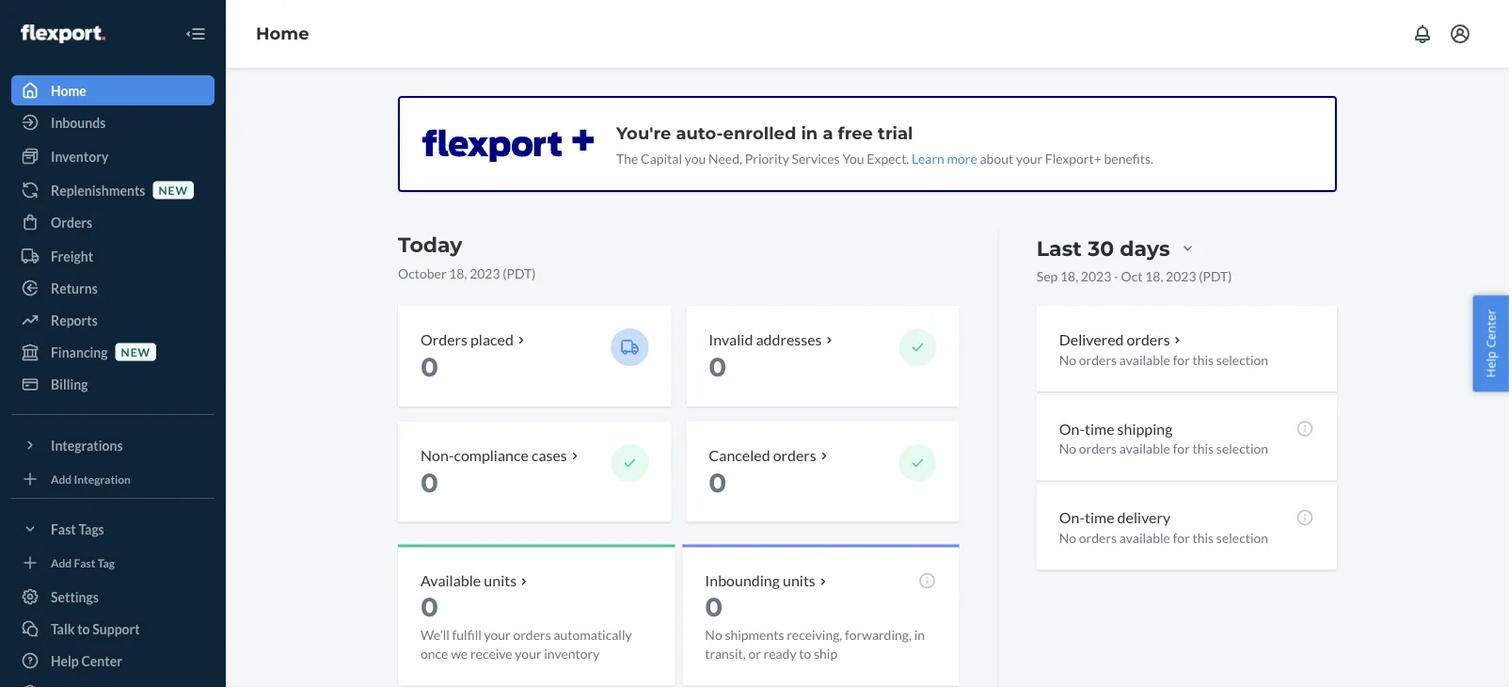 Task type: vqa. For each thing, say whether or not it's contained in the screenshot.
Home "link" to the bottom
yes



Task type: describe. For each thing, give the bounding box(es) containing it.
fast tags
[[51, 521, 104, 537]]

fast tags button
[[11, 514, 215, 544]]

fulfill
[[452, 627, 482, 643]]

orders right the canceled
[[774, 446, 817, 464]]

add integration
[[51, 472, 131, 486]]

today
[[398, 232, 463, 257]]

delivery
[[1118, 509, 1171, 527]]

in inside the 0 no shipments receiving, forwarding, in transit, or ready to ship
[[915, 627, 925, 643]]

a
[[823, 122, 834, 143]]

non-
[[421, 446, 454, 464]]

placed
[[471, 330, 514, 348]]

18, inside today october 18, 2023 ( pdt )
[[449, 265, 467, 281]]

orders down "on-time delivery" on the bottom right of the page
[[1080, 530, 1118, 546]]

center inside button
[[1483, 309, 1500, 348]]

you
[[685, 150, 706, 166]]

compliance
[[454, 446, 529, 464]]

inbounding units
[[705, 572, 816, 590]]

2 horizontal spatial 18,
[[1146, 268, 1164, 284]]

delivered orders
[[1060, 330, 1171, 348]]

reports link
[[11, 305, 215, 335]]

returns link
[[11, 273, 215, 303]]

canceled
[[709, 446, 771, 464]]

selection for on-time shipping
[[1217, 441, 1269, 457]]

about
[[980, 150, 1014, 166]]

returns
[[51, 280, 98, 296]]

capital
[[641, 150, 682, 166]]

available units
[[421, 572, 517, 590]]

add fast tag
[[51, 556, 115, 569]]

or
[[749, 646, 761, 662]]

settings link
[[11, 582, 215, 612]]

0 we'll fulfill your orders automatically once we receive your inventory
[[421, 591, 632, 662]]

financing
[[51, 344, 108, 360]]

no down delivered at the right of the page
[[1060, 351, 1077, 367]]

we'll
[[421, 627, 450, 643]]

0 for invalid
[[709, 351, 727, 383]]

replenishments
[[51, 182, 145, 198]]

free
[[838, 122, 874, 143]]

october
[[398, 265, 447, 281]]

on-time delivery
[[1060, 509, 1171, 527]]

this for shipping
[[1193, 441, 1215, 457]]

settings
[[51, 589, 99, 605]]

once
[[421, 646, 449, 662]]

1 for from the top
[[1174, 351, 1191, 367]]

auto-
[[676, 122, 723, 143]]

support
[[92, 621, 140, 637]]

billing
[[51, 376, 88, 392]]

no down "on-time delivery" on the bottom right of the page
[[1060, 530, 1077, 546]]

enrolled
[[723, 122, 797, 143]]

add fast tag link
[[11, 552, 215, 574]]

services
[[792, 150, 840, 166]]

close navigation image
[[185, 23, 207, 45]]

transit,
[[705, 646, 746, 662]]

freight link
[[11, 241, 215, 271]]

to inside button
[[77, 621, 90, 637]]

fast inside dropdown button
[[51, 521, 76, 537]]

learn
[[912, 150, 945, 166]]

open notifications image
[[1412, 23, 1435, 45]]

available
[[421, 572, 481, 590]]

units for inbounding units
[[783, 572, 816, 590]]

1 horizontal spatial pdt
[[1204, 268, 1229, 284]]

sep
[[1037, 268, 1058, 284]]

1 no orders available for this selection from the top
[[1060, 351, 1269, 367]]

1 vertical spatial home link
[[11, 75, 215, 105]]

add for add integration
[[51, 472, 72, 486]]

0 horizontal spatial help center
[[51, 653, 122, 669]]

time for delivery
[[1085, 509, 1115, 527]]

today october 18, 2023 ( pdt )
[[398, 232, 536, 281]]

billing link
[[11, 369, 215, 399]]

to inside the 0 no shipments receiving, forwarding, in transit, or ready to ship
[[799, 646, 812, 662]]

add integration link
[[11, 468, 215, 490]]

automatically
[[554, 627, 632, 643]]

orders for orders
[[51, 214, 92, 230]]

non-compliance cases
[[421, 446, 567, 464]]

cases
[[532, 446, 567, 464]]

time for shipping
[[1085, 419, 1115, 438]]

for for on-time shipping
[[1174, 441, 1191, 457]]

0 horizontal spatial your
[[484, 627, 511, 643]]

flexport+
[[1046, 150, 1102, 166]]

days
[[1121, 236, 1171, 261]]

orders inside 0 we'll fulfill your orders automatically once we receive your inventory
[[513, 627, 551, 643]]

ship
[[814, 646, 838, 662]]

oct
[[1122, 268, 1143, 284]]

ready
[[764, 646, 797, 662]]

1 horizontal spatial 18,
[[1061, 268, 1079, 284]]

1 vertical spatial home
[[51, 82, 86, 98]]

reports
[[51, 312, 98, 328]]

talk to support
[[51, 621, 140, 637]]

last
[[1037, 236, 1083, 261]]

-
[[1115, 268, 1119, 284]]

inbounds
[[51, 114, 106, 130]]

you
[[843, 150, 865, 166]]

invalid addresses
[[709, 330, 822, 348]]

0 no shipments receiving, forwarding, in transit, or ready to ship
[[705, 591, 925, 662]]

expect.
[[867, 150, 910, 166]]

0 inside the 0 no shipments receiving, forwarding, in transit, or ready to ship
[[705, 591, 723, 623]]

1 this from the top
[[1193, 351, 1215, 367]]

need,
[[709, 150, 743, 166]]



Task type: locate. For each thing, give the bounding box(es) containing it.
0 horizontal spatial 2023
[[470, 265, 500, 281]]

1 horizontal spatial )
[[1229, 268, 1233, 284]]

inbounding
[[705, 572, 780, 590]]

on- left shipping
[[1060, 419, 1085, 438]]

selection
[[1217, 351, 1269, 367], [1217, 441, 1269, 457], [1217, 530, 1269, 546]]

talk to support button
[[11, 614, 215, 644]]

units up the 0 no shipments receiving, forwarding, in transit, or ready to ship
[[783, 572, 816, 590]]

orders up inventory
[[513, 627, 551, 643]]

no inside the 0 no shipments receiving, forwarding, in transit, or ready to ship
[[705, 627, 723, 643]]

0 for orders
[[421, 351, 439, 383]]

orders left "placed"
[[421, 330, 468, 348]]

on- for on-time shipping
[[1060, 419, 1085, 438]]

18, right october
[[449, 265, 467, 281]]

2023 right october
[[470, 265, 500, 281]]

delivered
[[1060, 330, 1124, 348]]

0 vertical spatial time
[[1085, 419, 1115, 438]]

3 for from the top
[[1174, 530, 1191, 546]]

3 this from the top
[[1193, 530, 1215, 546]]

0 vertical spatial home
[[256, 23, 309, 44]]

learn more link
[[912, 150, 978, 166]]

home up inbounds
[[51, 82, 86, 98]]

the
[[617, 150, 639, 166]]

time left the delivery
[[1085, 509, 1115, 527]]

0 vertical spatial new
[[159, 183, 188, 197]]

0 for canceled
[[709, 467, 727, 499]]

available down the delivery
[[1120, 530, 1171, 546]]

forwarding,
[[845, 627, 912, 643]]

new
[[159, 183, 188, 197], [121, 345, 151, 359]]

selection for on-time delivery
[[1217, 530, 1269, 546]]

0 horizontal spatial orders
[[51, 214, 92, 230]]

2 vertical spatial for
[[1174, 530, 1191, 546]]

1 vertical spatial selection
[[1217, 441, 1269, 457]]

0 horizontal spatial new
[[121, 345, 151, 359]]

0 vertical spatial for
[[1174, 351, 1191, 367]]

0 vertical spatial this
[[1193, 351, 1215, 367]]

1 vertical spatial center
[[81, 653, 122, 669]]

you're
[[617, 122, 672, 143]]

2 on- from the top
[[1060, 509, 1085, 527]]

inventory link
[[11, 141, 215, 171]]

1 vertical spatial help center
[[51, 653, 122, 669]]

addresses
[[756, 330, 822, 348]]

add inside "link"
[[51, 472, 72, 486]]

time left shipping
[[1085, 419, 1115, 438]]

2023 left the -
[[1081, 268, 1112, 284]]

fast left 'tag'
[[74, 556, 95, 569]]

0 horizontal spatial home link
[[11, 75, 215, 105]]

3 selection from the top
[[1217, 530, 1269, 546]]

units
[[484, 572, 517, 590], [783, 572, 816, 590]]

0 horizontal spatial 18,
[[449, 265, 467, 281]]

home
[[256, 23, 309, 44], [51, 82, 86, 98]]

1 horizontal spatial new
[[159, 183, 188, 197]]

0 horizontal spatial (
[[503, 265, 507, 281]]

1 vertical spatial no orders available for this selection
[[1060, 441, 1269, 457]]

0 vertical spatial no orders available for this selection
[[1060, 351, 1269, 367]]

more
[[948, 150, 978, 166]]

0 vertical spatial add
[[51, 472, 72, 486]]

1 vertical spatial your
[[484, 627, 511, 643]]

for for on-time delivery
[[1174, 530, 1191, 546]]

( inside today october 18, 2023 ( pdt )
[[503, 265, 507, 281]]

new for financing
[[121, 345, 151, 359]]

on- left the delivery
[[1060, 509, 1085, 527]]

1 horizontal spatial help center
[[1483, 309, 1500, 378]]

0 horizontal spatial help
[[51, 653, 79, 669]]

to right talk
[[77, 621, 90, 637]]

2 no orders available for this selection from the top
[[1060, 441, 1269, 457]]

1 time from the top
[[1085, 419, 1115, 438]]

on- for on-time delivery
[[1060, 509, 1085, 527]]

no
[[1060, 351, 1077, 367], [1060, 441, 1077, 457], [1060, 530, 1077, 546], [705, 627, 723, 643]]

1 on- from the top
[[1060, 419, 1085, 438]]

3 no orders available for this selection from the top
[[1060, 530, 1269, 546]]

1 horizontal spatial home link
[[256, 23, 309, 44]]

for
[[1174, 351, 1191, 367], [1174, 441, 1191, 457], [1174, 530, 1191, 546]]

) inside today october 18, 2023 ( pdt )
[[532, 265, 536, 281]]

0 vertical spatial on-
[[1060, 419, 1085, 438]]

in left the a
[[802, 122, 818, 143]]

in inside you're auto-enrolled in a free trial the capital you need, priority services you expect. learn more about your flexport+ benefits.
[[802, 122, 818, 143]]

1 horizontal spatial units
[[783, 572, 816, 590]]

0 vertical spatial orders
[[51, 214, 92, 230]]

you're auto-enrolled in a free trial the capital you need, priority services you expect. learn more about your flexport+ benefits.
[[617, 122, 1154, 166]]

2 vertical spatial available
[[1120, 530, 1171, 546]]

no orders available for this selection for delivery
[[1060, 530, 1269, 546]]

inventory
[[544, 646, 600, 662]]

0 vertical spatial your
[[1017, 150, 1043, 166]]

1 selection from the top
[[1217, 351, 1269, 367]]

2 vertical spatial selection
[[1217, 530, 1269, 546]]

1 horizontal spatial 2023
[[1081, 268, 1112, 284]]

last 30 days
[[1037, 236, 1171, 261]]

2 vertical spatial your
[[515, 646, 542, 662]]

orders up freight
[[51, 214, 92, 230]]

home right close navigation image
[[256, 23, 309, 44]]

receive
[[471, 646, 513, 662]]

orders
[[51, 214, 92, 230], [421, 330, 468, 348]]

orders
[[1127, 330, 1171, 348], [1080, 351, 1118, 367], [1080, 441, 1118, 457], [774, 446, 817, 464], [1080, 530, 1118, 546], [513, 627, 551, 643]]

1 horizontal spatial help
[[1483, 351, 1500, 378]]

no down "on-time shipping"
[[1060, 441, 1077, 457]]

0 up we'll
[[421, 591, 439, 623]]

tag
[[98, 556, 115, 569]]

available for delivery
[[1120, 530, 1171, 546]]

sep 18, 2023 - oct 18, 2023 ( pdt )
[[1037, 268, 1233, 284]]

1 horizontal spatial your
[[515, 646, 542, 662]]

1 vertical spatial to
[[799, 646, 812, 662]]

new down reports link
[[121, 345, 151, 359]]

2 units from the left
[[783, 572, 816, 590]]

home link
[[256, 23, 309, 44], [11, 75, 215, 105]]

add up settings on the left
[[51, 556, 72, 569]]

0 vertical spatial fast
[[51, 521, 76, 537]]

( right "oct"
[[1200, 268, 1204, 284]]

home link up inbounds "link"
[[11, 75, 215, 105]]

add left integration
[[51, 472, 72, 486]]

18,
[[449, 265, 467, 281], [1061, 268, 1079, 284], [1146, 268, 1164, 284]]

1 units from the left
[[484, 572, 517, 590]]

on-
[[1060, 419, 1085, 438], [1060, 509, 1085, 527]]

integrations button
[[11, 430, 215, 460]]

orders inside delivered orders button
[[1127, 330, 1171, 348]]

no orders available for this selection down delivered orders button
[[1060, 351, 1269, 367]]

0 horizontal spatial pdt
[[507, 265, 532, 281]]

2 horizontal spatial 2023
[[1166, 268, 1197, 284]]

1 horizontal spatial home
[[256, 23, 309, 44]]

freight
[[51, 248, 93, 264]]

0 down the canceled
[[709, 467, 727, 499]]

0 vertical spatial help center
[[1483, 309, 1500, 378]]

receiving,
[[787, 627, 843, 643]]

0 horizontal spatial )
[[532, 265, 536, 281]]

0 vertical spatial available
[[1120, 351, 1171, 367]]

2 vertical spatial no orders available for this selection
[[1060, 530, 1269, 546]]

0 horizontal spatial home
[[51, 82, 86, 98]]

3 available from the top
[[1120, 530, 1171, 546]]

0 vertical spatial help
[[1483, 351, 1500, 378]]

(
[[503, 265, 507, 281], [1200, 268, 1204, 284]]

0 horizontal spatial to
[[77, 621, 90, 637]]

benefits.
[[1105, 150, 1154, 166]]

tags
[[79, 521, 104, 537]]

this
[[1193, 351, 1215, 367], [1193, 441, 1215, 457], [1193, 530, 1215, 546]]

open account menu image
[[1450, 23, 1472, 45]]

pdt inside today october 18, 2023 ( pdt )
[[507, 265, 532, 281]]

priority
[[745, 150, 790, 166]]

fast left tags
[[51, 521, 76, 537]]

new for replenishments
[[159, 183, 188, 197]]

help inside button
[[1483, 351, 1500, 378]]

available down delivered orders button
[[1120, 351, 1171, 367]]

1 vertical spatial in
[[915, 627, 925, 643]]

30
[[1088, 236, 1115, 261]]

0 down orders placed
[[421, 351, 439, 383]]

1 vertical spatial new
[[121, 345, 151, 359]]

orders down delivered at the right of the page
[[1080, 351, 1118, 367]]

on-time shipping
[[1060, 419, 1173, 438]]

2 this from the top
[[1193, 441, 1215, 457]]

this for delivery
[[1193, 530, 1215, 546]]

18, right the sep
[[1061, 268, 1079, 284]]

no orders available for this selection down shipping
[[1060, 441, 1269, 457]]

talk
[[51, 621, 75, 637]]

1 vertical spatial add
[[51, 556, 72, 569]]

to left the "ship"
[[799, 646, 812, 662]]

1 horizontal spatial to
[[799, 646, 812, 662]]

1 vertical spatial help
[[51, 653, 79, 669]]

1 vertical spatial available
[[1120, 441, 1171, 457]]

2 vertical spatial this
[[1193, 530, 1215, 546]]

1 horizontal spatial center
[[1483, 309, 1500, 348]]

orders link
[[11, 207, 215, 237]]

help center inside button
[[1483, 309, 1500, 378]]

2023 inside today october 18, 2023 ( pdt )
[[470, 265, 500, 281]]

2023
[[470, 265, 500, 281], [1081, 268, 1112, 284], [1166, 268, 1197, 284]]

flexport logo image
[[21, 24, 105, 43]]

0 inside 0 we'll fulfill your orders automatically once we receive your inventory
[[421, 591, 439, 623]]

1 vertical spatial this
[[1193, 441, 1215, 457]]

shipping
[[1118, 419, 1173, 438]]

0 horizontal spatial in
[[802, 122, 818, 143]]

fast
[[51, 521, 76, 537], [74, 556, 95, 569]]

no orders available for this selection for shipping
[[1060, 441, 1269, 457]]

trial
[[878, 122, 914, 143]]

orders down "on-time shipping"
[[1080, 441, 1118, 457]]

1 horizontal spatial orders
[[421, 330, 468, 348]]

1 vertical spatial for
[[1174, 441, 1191, 457]]

pdt right "oct"
[[1204, 268, 1229, 284]]

1 vertical spatial fast
[[74, 556, 95, 569]]

no up transit,
[[705, 627, 723, 643]]

2 time from the top
[[1085, 509, 1115, 527]]

your up receive
[[484, 627, 511, 643]]

integrations
[[51, 437, 123, 453]]

2 horizontal spatial your
[[1017, 150, 1043, 166]]

1 vertical spatial orders
[[421, 330, 468, 348]]

your right receive
[[515, 646, 542, 662]]

0 down non-
[[421, 467, 439, 499]]

delivered orders button
[[1060, 329, 1186, 350]]

we
[[451, 646, 468, 662]]

0 vertical spatial to
[[77, 621, 90, 637]]

home link right close navigation image
[[256, 23, 309, 44]]

1 vertical spatial time
[[1085, 509, 1115, 527]]

18, right "oct"
[[1146, 268, 1164, 284]]

canceled orders
[[709, 446, 817, 464]]

integration
[[74, 472, 131, 486]]

( up "placed"
[[503, 265, 507, 281]]

your inside you're auto-enrolled in a free trial the capital you need, priority services you expect. learn more about your flexport+ benefits.
[[1017, 150, 1043, 166]]

0 for non-
[[421, 467, 439, 499]]

0 vertical spatial selection
[[1217, 351, 1269, 367]]

orders for orders placed
[[421, 330, 468, 348]]

2023 down days
[[1166, 268, 1197, 284]]

inventory
[[51, 148, 109, 164]]

your
[[1017, 150, 1043, 166], [484, 627, 511, 643], [515, 646, 542, 662]]

2 available from the top
[[1120, 441, 1171, 457]]

units right available
[[484, 572, 517, 590]]

available down shipping
[[1120, 441, 1171, 457]]

no orders available for this selection
[[1060, 351, 1269, 367], [1060, 441, 1269, 457], [1060, 530, 1269, 546]]

shipments
[[725, 627, 785, 643]]

in right forwarding,
[[915, 627, 925, 643]]

available
[[1120, 351, 1171, 367], [1120, 441, 1171, 457], [1120, 530, 1171, 546]]

add for add fast tag
[[51, 556, 72, 569]]

help center button
[[1474, 295, 1510, 392]]

1 horizontal spatial in
[[915, 627, 925, 643]]

1 available from the top
[[1120, 351, 1171, 367]]

1 vertical spatial on-
[[1060, 509, 1085, 527]]

0 vertical spatial center
[[1483, 309, 1500, 348]]

in
[[802, 122, 818, 143], [915, 627, 925, 643]]

orders right delivered at the right of the page
[[1127, 330, 1171, 348]]

invalid
[[709, 330, 753, 348]]

2 add from the top
[[51, 556, 72, 569]]

)
[[532, 265, 536, 281], [1229, 268, 1233, 284]]

2 for from the top
[[1174, 441, 1191, 457]]

0 vertical spatial home link
[[256, 23, 309, 44]]

0
[[421, 351, 439, 383], [709, 351, 727, 383], [421, 467, 439, 499], [709, 467, 727, 499], [421, 591, 439, 623], [705, 591, 723, 623]]

available for shipping
[[1120, 441, 1171, 457]]

0 vertical spatial in
[[802, 122, 818, 143]]

inbounds link
[[11, 107, 215, 137]]

help center link
[[11, 646, 215, 676]]

no orders available for this selection down the delivery
[[1060, 530, 1269, 546]]

add
[[51, 472, 72, 486], [51, 556, 72, 569]]

your right about
[[1017, 150, 1043, 166]]

1 horizontal spatial (
[[1200, 268, 1204, 284]]

0 down invalid
[[709, 351, 727, 383]]

0 horizontal spatial center
[[81, 653, 122, 669]]

1 add from the top
[[51, 472, 72, 486]]

pdt up "placed"
[[507, 265, 532, 281]]

0 down inbounding
[[705, 591, 723, 623]]

pdt
[[507, 265, 532, 281], [1204, 268, 1229, 284]]

0 horizontal spatial units
[[484, 572, 517, 590]]

2 selection from the top
[[1217, 441, 1269, 457]]

units for available units
[[484, 572, 517, 590]]

new up orders link
[[159, 183, 188, 197]]

time
[[1085, 419, 1115, 438], [1085, 509, 1115, 527]]



